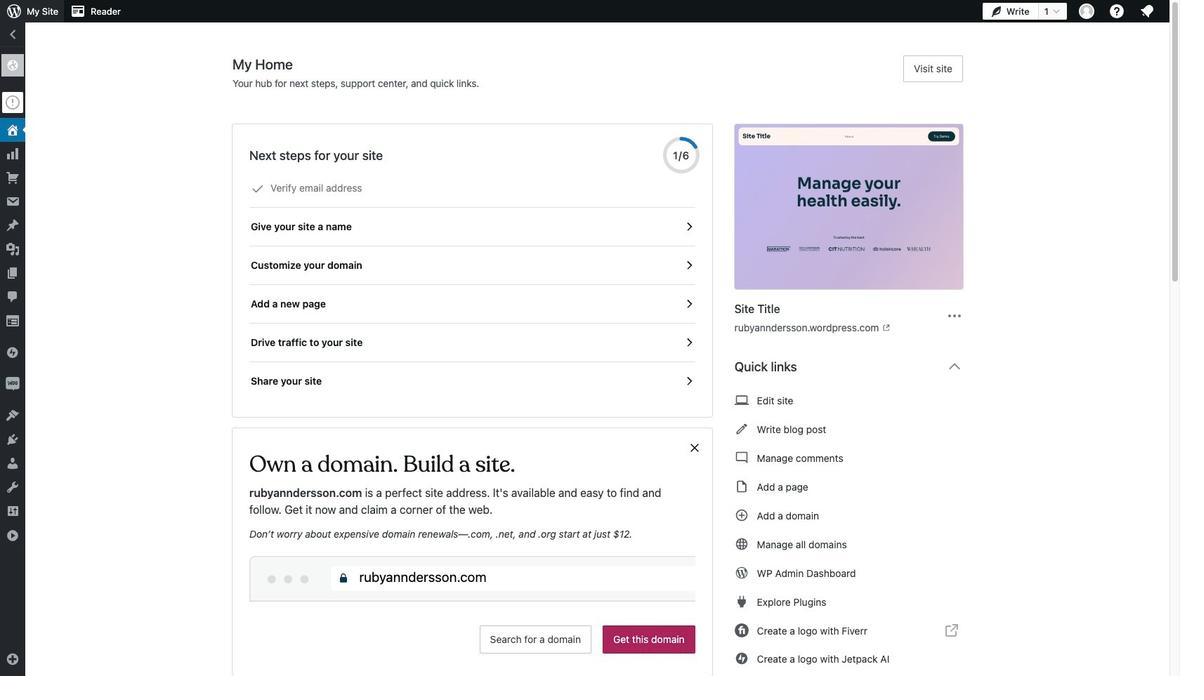 Task type: describe. For each thing, give the bounding box(es) containing it.
1 task enabled image from the top
[[683, 259, 695, 272]]

insert_drive_file image
[[735, 479, 749, 495]]

help image
[[1109, 3, 1126, 20]]

laptop image
[[735, 392, 749, 409]]

2 task enabled image from the top
[[683, 375, 695, 388]]

2 task enabled image from the top
[[683, 298, 695, 311]]

1 img image from the top
[[6, 346, 20, 360]]



Task type: vqa. For each thing, say whether or not it's contained in the screenshot.
second Task enabled image from the bottom
yes



Task type: locate. For each thing, give the bounding box(es) containing it.
2 vertical spatial task enabled image
[[683, 337, 695, 349]]

task enabled image
[[683, 221, 695, 233], [683, 298, 695, 311], [683, 337, 695, 349]]

0 vertical spatial task enabled image
[[683, 221, 695, 233]]

1 vertical spatial img image
[[6, 377, 20, 391]]

0 vertical spatial task enabled image
[[683, 259, 695, 272]]

0 vertical spatial img image
[[6, 346, 20, 360]]

more options for site site title image
[[947, 307, 963, 324]]

1 vertical spatial task enabled image
[[683, 375, 695, 388]]

my profile image
[[1079, 4, 1095, 19]]

mode_comment image
[[735, 450, 749, 467]]

1 vertical spatial task enabled image
[[683, 298, 695, 311]]

edit image
[[735, 421, 749, 438]]

3 task enabled image from the top
[[683, 337, 695, 349]]

dismiss domain name promotion image
[[688, 440, 701, 457]]

task enabled image
[[683, 259, 695, 272], [683, 375, 695, 388]]

2 img image from the top
[[6, 377, 20, 391]]

progress bar
[[663, 137, 700, 174]]

img image
[[6, 346, 20, 360], [6, 377, 20, 391]]

launchpad checklist element
[[249, 169, 695, 401]]

1 task enabled image from the top
[[683, 221, 695, 233]]

main content
[[233, 56, 975, 677]]

manage your notifications image
[[1139, 3, 1156, 20]]



